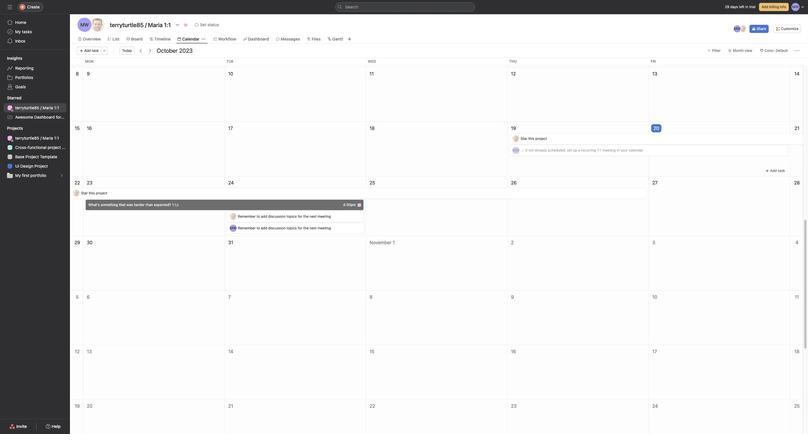 Task type: describe. For each thing, give the bounding box(es) containing it.
1 vertical spatial in
[[617, 148, 620, 152]]

today
[[122, 48, 132, 53]]

0 vertical spatial 14
[[795, 71, 800, 76]]

reporting link
[[3, 64, 66, 73]]

2 vertical spatial project
[[34, 164, 48, 169]]

1 horizontal spatial 15
[[370, 349, 375, 354]]

global element
[[0, 14, 70, 49]]

0 horizontal spatial 8
[[76, 71, 79, 76]]

timeline
[[154, 36, 171, 41]]

search
[[345, 4, 358, 9]]

0 horizontal spatial 20
[[87, 404, 92, 409]]

0 horizontal spatial 21
[[228, 404, 233, 409]]

1 vertical spatial add task button
[[763, 167, 788, 175]]

1 vertical spatial 18
[[795, 349, 800, 354]]

for for mw
[[298, 226, 302, 230]]

0 horizontal spatial 9
[[87, 71, 90, 76]]

month
[[733, 48, 744, 53]]

1 vertical spatial project
[[25, 154, 39, 159]]

0 horizontal spatial 14
[[228, 349, 233, 354]]

5
[[76, 294, 79, 300]]

1 vertical spatial 13
[[87, 349, 92, 354]]

0 horizontal spatial 24
[[228, 180, 234, 185]]

terryturtle85 / maria 1:1 for first the terryturtle85 / maria 1:1 link
[[15, 105, 59, 110]]

portfolios
[[15, 75, 33, 80]]

color:
[[765, 48, 775, 53]]

set status button
[[192, 21, 222, 29]]

dashboard link
[[243, 36, 269, 42]]

6
[[87, 294, 90, 300]]

inbox
[[15, 38, 25, 43]]

terryturtle85 for 2nd the terryturtle85 / maria 1:1 link from the top
[[15, 136, 39, 141]]

4
[[796, 240, 799, 245]]

1 terryturtle85 / maria 1:1 link from the top
[[3, 103, 66, 113]]

insights
[[7, 56, 22, 61]]

if
[[525, 148, 528, 152]]

2 vertical spatial 1:1
[[597, 148, 602, 152]]

insights button
[[0, 55, 22, 61]]

set
[[200, 22, 206, 27]]

to for mw
[[257, 226, 260, 230]]

share button
[[750, 25, 769, 33]]

show options image
[[175, 22, 180, 27]]

customize
[[781, 27, 799, 31]]

4:30pm
[[343, 203, 356, 207]]

harder
[[134, 203, 145, 207]]

thu
[[509, 59, 517, 64]]

inbox link
[[3, 36, 66, 46]]

0 horizontal spatial 25
[[370, 180, 375, 185]]

awesome dashboard for new project link
[[3, 113, 85, 122]]

template
[[40, 154, 57, 159]]

1:1 for 2nd the terryturtle85 / maria 1:1 link from the top
[[54, 136, 59, 141]]

invite
[[16, 424, 27, 429]]

31
[[228, 240, 233, 245]]

0 vertical spatial meeting
[[603, 148, 616, 152]]

1 vertical spatial 19
[[75, 404, 80, 409]]

add billing info
[[762, 5, 786, 9]]

my first portfolio
[[15, 173, 46, 178]]

0 vertical spatial 17
[[228, 126, 233, 131]]

list
[[112, 36, 119, 41]]

0 horizontal spatial more actions image
[[103, 49, 106, 52]]

board
[[131, 36, 143, 41]]

home
[[15, 20, 26, 25]]

info
[[780, 5, 786, 9]]

my for my first portfolio
[[15, 173, 21, 178]]

this for 19
[[529, 136, 535, 141]]

today button
[[119, 47, 135, 55]]

/ inside projects element
[[40, 136, 42, 141]]

the for tt
[[303, 214, 309, 219]]

terryturtle85 / maria 1:1 for 2nd the terryturtle85 / maria 1:1 link from the top
[[15, 136, 59, 141]]

task for bottommost "add task" button
[[778, 169, 785, 173]]

ui design project link
[[3, 162, 66, 171]]

what's something that was harder than expected?
[[88, 203, 171, 207]]

first
[[22, 173, 29, 178]]

ui
[[15, 164, 19, 169]]

starred
[[7, 95, 21, 100]]

0 horizontal spatial 22
[[75, 180, 80, 185]]

29 days left in trial
[[725, 5, 756, 9]]

3
[[653, 240, 655, 245]]

next for mw
[[310, 226, 317, 230]]

base
[[15, 154, 24, 159]]

0 vertical spatial 18
[[370, 126, 375, 131]]

customize button
[[774, 25, 801, 33]]

my first portfolio link
[[3, 171, 66, 180]]

starred element
[[0, 93, 85, 123]]

0 vertical spatial 19
[[511, 126, 516, 131]]

wed
[[368, 59, 376, 64]]

star for 19
[[521, 136, 528, 141]]

ui design project
[[15, 164, 48, 169]]

meeting for mw
[[318, 226, 331, 230]]

1 vertical spatial 25
[[794, 404, 800, 409]]

1 vertical spatial 1
[[393, 240, 395, 245]]

1 horizontal spatial 10
[[653, 294, 657, 300]]

my tasks
[[15, 29, 32, 34]]

add billing info button
[[759, 3, 789, 11]]

functional
[[28, 145, 47, 150]]

portfolios link
[[3, 73, 66, 82]]

something
[[101, 203, 118, 207]]

my for my tasks
[[15, 29, 21, 34]]

0 vertical spatial 23
[[87, 180, 92, 185]]

1 horizontal spatial 13
[[653, 71, 657, 76]]

tasks
[[22, 29, 32, 34]]

2
[[511, 240, 514, 245]]

october 2023
[[157, 47, 193, 54]]

goals
[[15, 84, 26, 89]]

left
[[739, 5, 745, 9]]

project for 23
[[96, 191, 107, 195]]

your
[[621, 148, 628, 152]]

discussion for mw
[[268, 226, 286, 230]]

30
[[87, 240, 93, 245]]

color: default
[[765, 48, 788, 53]]

1 horizontal spatial 24
[[653, 404, 658, 409]]

workflow link
[[214, 36, 236, 42]]

1 horizontal spatial 22
[[370, 404, 375, 409]]

1 horizontal spatial 20
[[654, 126, 659, 131]]

meeting for tt
[[318, 214, 331, 219]]

set
[[567, 148, 572, 152]]

tab actions image
[[202, 37, 205, 41]]

calendar
[[182, 36, 200, 41]]

26
[[511, 180, 517, 185]]

overview link
[[78, 36, 101, 42]]

month view button
[[726, 47, 755, 55]]

1 vertical spatial add
[[84, 48, 91, 53]]

hide sidebar image
[[8, 5, 12, 9]]

1 vertical spatial 16
[[511, 349, 516, 354]]

1 horizontal spatial 9
[[511, 294, 514, 300]]

overview
[[83, 36, 101, 41]]

up
[[573, 148, 577, 152]]

remember to add discussion topics for the next meeting for mw
[[238, 226, 331, 230]]

0 vertical spatial 10
[[228, 71, 233, 76]]

help button
[[42, 421, 64, 432]]

board link
[[126, 36, 143, 42]]

1 horizontal spatial 17
[[653, 349, 657, 354]]

files link
[[307, 36, 321, 42]]

expected?
[[154, 203, 171, 207]]

tue
[[227, 59, 234, 64]]

already
[[535, 148, 547, 152]]

/ inside starred element
[[40, 105, 42, 110]]

what's
[[88, 203, 100, 207]]

1 horizontal spatial 23
[[511, 404, 517, 409]]

0 vertical spatial 12
[[511, 71, 516, 76]]

filter button
[[705, 47, 723, 55]]

list link
[[108, 36, 119, 42]]

insights element
[[0, 53, 70, 93]]

messages link
[[276, 36, 300, 42]]

star for 23
[[81, 191, 88, 195]]



Task type: vqa. For each thing, say whether or not it's contained in the screenshot.


Task type: locate. For each thing, give the bounding box(es) containing it.
set status
[[200, 22, 219, 27]]

add
[[261, 214, 267, 219], [261, 226, 267, 230]]

1 vertical spatial meeting
[[318, 214, 331, 219]]

0 horizontal spatial add task button
[[77, 47, 101, 55]]

project up what's at the top left of page
[[96, 191, 107, 195]]

2023
[[179, 47, 193, 54]]

20
[[654, 126, 659, 131], [87, 404, 92, 409]]

tt
[[95, 22, 100, 27], [741, 27, 745, 31], [514, 136, 518, 141], [74, 191, 79, 195], [231, 214, 235, 219]]

cross-
[[15, 145, 28, 150]]

29 for 29 days left in trial
[[725, 5, 730, 9]]

2 next from the top
[[310, 226, 317, 230]]

0 vertical spatial 22
[[75, 180, 80, 185]]

in right the left
[[746, 5, 748, 9]]

1 vertical spatial discussion
[[268, 226, 286, 230]]

1 horizontal spatial 8
[[370, 294, 373, 300]]

reporting
[[15, 66, 34, 71]]

mw up 'month'
[[734, 27, 741, 31]]

29 left days
[[725, 5, 730, 9]]

1 horizontal spatial 21
[[795, 126, 800, 131]]

project up already
[[536, 136, 547, 141]]

project for 19
[[536, 136, 547, 141]]

29 for 29
[[74, 240, 80, 245]]

terryturtle85 up awesome at the left
[[15, 105, 39, 110]]

1 vertical spatial terryturtle85 / maria 1:1
[[15, 136, 59, 141]]

24
[[228, 180, 234, 185], [653, 404, 658, 409]]

next for tt
[[310, 214, 317, 219]]

my left "first"
[[15, 173, 21, 178]]

1 horizontal spatial this
[[529, 136, 535, 141]]

2 horizontal spatial add
[[770, 169, 777, 173]]

0 vertical spatial my
[[15, 29, 21, 34]]

1 right 'november'
[[393, 240, 395, 245]]

scheduled,
[[548, 148, 566, 152]]

0 horizontal spatial task
[[92, 48, 99, 53]]

0 horizontal spatial 16
[[87, 126, 92, 131]]

1 to from the top
[[257, 214, 260, 219]]

None text field
[[108, 20, 172, 30]]

0 vertical spatial task
[[92, 48, 99, 53]]

portfolio
[[30, 173, 46, 178]]

project right new
[[72, 115, 85, 120]]

discussion for tt
[[268, 214, 286, 219]]

/
[[40, 105, 42, 110], [40, 136, 42, 141]]

mw up 31 at the left bottom of page
[[230, 226, 236, 230]]

0 horizontal spatial 11
[[370, 71, 374, 76]]

1 topics from the top
[[287, 214, 297, 219]]

1 vertical spatial 12
[[75, 349, 80, 354]]

project up portfolio at the left top
[[34, 164, 48, 169]]

my tasks link
[[3, 27, 66, 36]]

terryturtle85 / maria 1:1 up awesome dashboard for new project link
[[15, 105, 59, 110]]

1 vertical spatial 15
[[370, 349, 375, 354]]

design
[[20, 164, 33, 169]]

maria up cross-functional project plan
[[43, 136, 53, 141]]

add for mw
[[261, 226, 267, 230]]

2 remember to add discussion topics for the next meeting from the top
[[238, 226, 331, 230]]

awesome dashboard for new project
[[15, 115, 85, 120]]

0 vertical spatial 29
[[725, 5, 730, 9]]

terryturtle85 up cross-
[[15, 136, 39, 141]]

discussion
[[268, 214, 286, 219], [268, 226, 286, 230]]

0 horizontal spatial this
[[89, 191, 95, 195]]

1 vertical spatial 8
[[370, 294, 373, 300]]

than
[[146, 203, 153, 207]]

remember to add discussion topics for the next meeting for tt
[[238, 214, 331, 219]]

add for tt
[[261, 214, 267, 219]]

star this project for 19
[[521, 136, 547, 141]]

1 horizontal spatial add task
[[770, 169, 785, 173]]

23
[[87, 180, 92, 185], [511, 404, 517, 409]]

2 terryturtle85 from the top
[[15, 136, 39, 141]]

cross-functional project plan
[[15, 145, 70, 150]]

0 horizontal spatial 15
[[75, 126, 80, 131]]

my
[[15, 29, 21, 34], [15, 173, 21, 178]]

12
[[511, 71, 516, 76], [75, 349, 80, 354]]

0 vertical spatial add
[[261, 214, 267, 219]]

star
[[521, 136, 528, 141], [81, 191, 88, 195]]

terryturtle85 / maria 1:1 inside starred element
[[15, 105, 59, 110]]

search button
[[335, 2, 475, 12]]

0 horizontal spatial 1
[[172, 203, 174, 207]]

0 vertical spatial 13
[[653, 71, 657, 76]]

in
[[746, 5, 748, 9], [617, 148, 620, 152]]

star this project up not
[[521, 136, 547, 141]]

remember for tt
[[238, 214, 256, 219]]

a
[[578, 148, 580, 152]]

trial
[[749, 5, 756, 9]]

0 horizontal spatial 29
[[74, 240, 80, 245]]

filter
[[712, 48, 721, 53]]

star this project for 23
[[81, 191, 107, 195]]

0 horizontal spatial 12
[[75, 349, 80, 354]]

days
[[730, 5, 738, 9]]

2 topics from the top
[[287, 226, 297, 230]]

to for tt
[[257, 214, 260, 219]]

my left "tasks"
[[15, 29, 21, 34]]

1:1 inside projects element
[[54, 136, 59, 141]]

0 vertical spatial 25
[[370, 180, 375, 185]]

0 vertical spatial terryturtle85 / maria 1:1
[[15, 105, 59, 110]]

star this project up what's at the top left of page
[[81, 191, 107, 195]]

27
[[653, 180, 658, 185]]

this up not
[[529, 136, 535, 141]]

1 vertical spatial 22
[[370, 404, 375, 409]]

1:1 inside starred element
[[54, 105, 59, 110]]

0 horizontal spatial project
[[48, 145, 61, 150]]

terryturtle85 inside starred element
[[15, 105, 39, 110]]

0 vertical spatial 9
[[87, 71, 90, 76]]

topics for tt
[[287, 214, 297, 219]]

mw up overview "link"
[[80, 22, 89, 27]]

workflow
[[218, 36, 236, 41]]

calendar link
[[178, 36, 200, 42]]

1 horizontal spatial in
[[746, 5, 748, 9]]

0 horizontal spatial star
[[81, 191, 88, 195]]

0 vertical spatial project
[[72, 115, 85, 120]]

base project template link
[[3, 152, 66, 162]]

0 vertical spatial terryturtle85 / maria 1:1 link
[[3, 103, 66, 113]]

maria
[[43, 105, 53, 110], [43, 136, 53, 141]]

terryturtle85 for first the terryturtle85 / maria 1:1 link
[[15, 105, 39, 110]]

0 vertical spatial terryturtle85
[[15, 105, 39, 110]]

cross-functional project plan link
[[3, 143, 70, 152]]

1 horizontal spatial project
[[96, 191, 107, 195]]

1 maria from the top
[[43, 105, 53, 110]]

topics for mw
[[287, 226, 297, 230]]

1 vertical spatial 21
[[228, 404, 233, 409]]

0 vertical spatial in
[[746, 5, 748, 9]]

dashboard
[[248, 36, 269, 41], [34, 115, 55, 120]]

project up ui design project
[[25, 154, 39, 159]]

project inside starred element
[[72, 115, 85, 120]]

1 next from the top
[[310, 214, 317, 219]]

11
[[370, 71, 374, 76], [795, 294, 799, 300]]

maria up the awesome dashboard for new project
[[43, 105, 53, 110]]

projects element
[[0, 123, 70, 181]]

terryturtle85 / maria 1:1 up functional
[[15, 136, 59, 141]]

terryturtle85 / maria 1:1 link up awesome at the left
[[3, 103, 66, 113]]

25
[[370, 180, 375, 185], [794, 404, 800, 409]]

0 horizontal spatial add
[[84, 48, 91, 53]]

terryturtle85 / maria 1:1 link
[[3, 103, 66, 113], [3, 134, 66, 143]]

1 vertical spatial 1:1
[[54, 136, 59, 141]]

1 the from the top
[[303, 214, 309, 219]]

calendar
[[629, 148, 643, 152]]

0 vertical spatial for
[[56, 115, 61, 120]]

2 maria from the top
[[43, 136, 53, 141]]

terryturtle85 inside projects element
[[15, 136, 39, 141]]

1 remember to add discussion topics for the next meeting from the top
[[238, 214, 331, 219]]

2 vertical spatial for
[[298, 226, 302, 230]]

project
[[72, 115, 85, 120], [25, 154, 39, 159], [34, 164, 48, 169]]

1 vertical spatial 14
[[228, 349, 233, 354]]

task for left "add task" button
[[92, 48, 99, 53]]

0 vertical spatial 24
[[228, 180, 234, 185]]

recurring
[[581, 148, 596, 152]]

for for tt
[[298, 214, 302, 219]]

1 left "leftcount" icon
[[172, 203, 174, 207]]

remove from starred image
[[183, 22, 188, 27]]

for
[[56, 115, 61, 120], [298, 214, 302, 219], [298, 226, 302, 230]]

1 vertical spatial the
[[303, 226, 309, 230]]

1 vertical spatial star
[[81, 191, 88, 195]]

in left your
[[617, 148, 620, 152]]

2 the from the top
[[303, 226, 309, 230]]

terryturtle85 / maria 1:1 inside projects element
[[15, 136, 59, 141]]

create button
[[17, 2, 43, 12]]

2 remember from the top
[[238, 226, 256, 230]]

1 horizontal spatial dashboard
[[248, 36, 269, 41]]

0 vertical spatial project
[[536, 136, 547, 141]]

1 vertical spatial add task
[[770, 169, 785, 173]]

this for 23
[[89, 191, 95, 195]]

15
[[75, 126, 80, 131], [370, 349, 375, 354]]

dashboard inside starred element
[[34, 115, 55, 120]]

color: default button
[[757, 47, 791, 55]]

not
[[529, 148, 534, 152]]

projects button
[[0, 125, 23, 131]]

0 vertical spatial add
[[762, 5, 768, 9]]

1:1 right recurring
[[597, 148, 602, 152]]

0 vertical spatial star
[[521, 136, 528, 141]]

projects
[[7, 126, 23, 131]]

maria inside starred element
[[43, 105, 53, 110]]

2 discussion from the top
[[268, 226, 286, 230]]

create
[[27, 4, 40, 9]]

remember for mw
[[238, 226, 256, 230]]

7
[[228, 294, 231, 300]]

the for mw
[[303, 226, 309, 230]]

1 remember from the top
[[238, 214, 256, 219]]

/ up cross-functional project plan
[[40, 136, 42, 141]]

0 vertical spatial 21
[[795, 126, 800, 131]]

2 to from the top
[[257, 226, 260, 230]]

see details, my first portfolio image
[[60, 174, 64, 177]]

14
[[795, 71, 800, 76], [228, 349, 233, 354]]

search list box
[[335, 2, 475, 12]]

1 vertical spatial 11
[[795, 294, 799, 300]]

add task
[[84, 48, 99, 53], [770, 169, 785, 173]]

1 vertical spatial maria
[[43, 136, 53, 141]]

invite button
[[6, 421, 31, 432]]

9
[[87, 71, 90, 76], [511, 294, 514, 300]]

view
[[745, 48, 753, 53]]

0 vertical spatial 1
[[172, 203, 174, 207]]

1 horizontal spatial 12
[[511, 71, 516, 76]]

1 horizontal spatial add
[[762, 5, 768, 9]]

1 horizontal spatial 19
[[511, 126, 516, 131]]

add task button
[[77, 47, 101, 55], [763, 167, 788, 175]]

terryturtle85 / maria 1:1
[[15, 105, 59, 110], [15, 136, 59, 141]]

0 vertical spatial discussion
[[268, 214, 286, 219]]

terryturtle85 / maria 1:1 link up functional
[[3, 134, 66, 143]]

1 horizontal spatial 16
[[511, 349, 516, 354]]

2 add from the top
[[261, 226, 267, 230]]

if not already scheduled, set up a recurring 1:1 meeting in your calendar
[[525, 148, 643, 152]]

leftcount image
[[175, 203, 178, 207]]

1 horizontal spatial 1
[[393, 240, 395, 245]]

project up template
[[48, 145, 61, 150]]

1:1 up the awesome dashboard for new project
[[54, 105, 59, 110]]

mw left if
[[513, 148, 519, 152]]

this up what's at the top left of page
[[89, 191, 95, 195]]

0 horizontal spatial 18
[[370, 126, 375, 131]]

29 left 30
[[74, 240, 80, 245]]

0 vertical spatial 11
[[370, 71, 374, 76]]

18
[[370, 126, 375, 131], [795, 349, 800, 354]]

that
[[119, 203, 126, 207]]

home link
[[3, 18, 66, 27]]

0 vertical spatial this
[[529, 136, 535, 141]]

28
[[794, 180, 800, 185]]

goals link
[[3, 82, 66, 92]]

my inside projects element
[[15, 173, 21, 178]]

1 / from the top
[[40, 105, 42, 110]]

0 vertical spatial next
[[310, 214, 317, 219]]

17
[[228, 126, 233, 131], [653, 349, 657, 354]]

1 vertical spatial remember
[[238, 226, 256, 230]]

1 add from the top
[[261, 214, 267, 219]]

1 horizontal spatial more actions image
[[795, 48, 800, 53]]

for inside starred element
[[56, 115, 61, 120]]

0 horizontal spatial 17
[[228, 126, 233, 131]]

more actions image
[[795, 48, 800, 53], [103, 49, 106, 52]]

1:1 up cross-functional project plan
[[54, 136, 59, 141]]

0 vertical spatial remember to add discussion topics for the next meeting
[[238, 214, 331, 219]]

2 terryturtle85 / maria 1:1 link from the top
[[3, 134, 66, 143]]

0 vertical spatial dashboard
[[248, 36, 269, 41]]

/ up awesome dashboard for new project link
[[40, 105, 42, 110]]

1 terryturtle85 from the top
[[15, 105, 39, 110]]

0 horizontal spatial 23
[[87, 180, 92, 185]]

1 terryturtle85 / maria 1:1 from the top
[[15, 105, 59, 110]]

1 vertical spatial task
[[778, 169, 785, 173]]

base project template
[[15, 154, 57, 159]]

13
[[653, 71, 657, 76], [87, 349, 92, 354]]

my inside global element
[[15, 29, 21, 34]]

2 my from the top
[[15, 173, 21, 178]]

previous month image
[[139, 48, 143, 53]]

2 terryturtle85 / maria 1:1 from the top
[[15, 136, 59, 141]]

0 vertical spatial the
[[303, 214, 309, 219]]

1 vertical spatial terryturtle85 / maria 1:1 link
[[3, 134, 66, 143]]

add tab image
[[347, 37, 352, 41]]

1 vertical spatial project
[[48, 145, 61, 150]]

0 vertical spatial remember
[[238, 214, 256, 219]]

share
[[757, 27, 766, 31]]

next month image
[[148, 48, 153, 53]]

0 vertical spatial add task button
[[77, 47, 101, 55]]

1:1 for first the terryturtle85 / maria 1:1 link
[[54, 105, 59, 110]]

maria inside projects element
[[43, 136, 53, 141]]

1 vertical spatial 20
[[87, 404, 92, 409]]

1 horizontal spatial star this project
[[521, 136, 547, 141]]

november
[[370, 240, 392, 245]]

8
[[76, 71, 79, 76], [370, 294, 373, 300]]

november 1
[[370, 240, 395, 245]]

1 horizontal spatial add task button
[[763, 167, 788, 175]]

messages
[[281, 36, 300, 41]]

1 discussion from the top
[[268, 214, 286, 219]]

0 horizontal spatial add task
[[84, 48, 99, 53]]

meeting
[[603, 148, 616, 152], [318, 214, 331, 219], [318, 226, 331, 230]]

1 my from the top
[[15, 29, 21, 34]]

awesome
[[15, 115, 33, 120]]

add inside the add billing info "button"
[[762, 5, 768, 9]]

2 / from the top
[[40, 136, 42, 141]]



